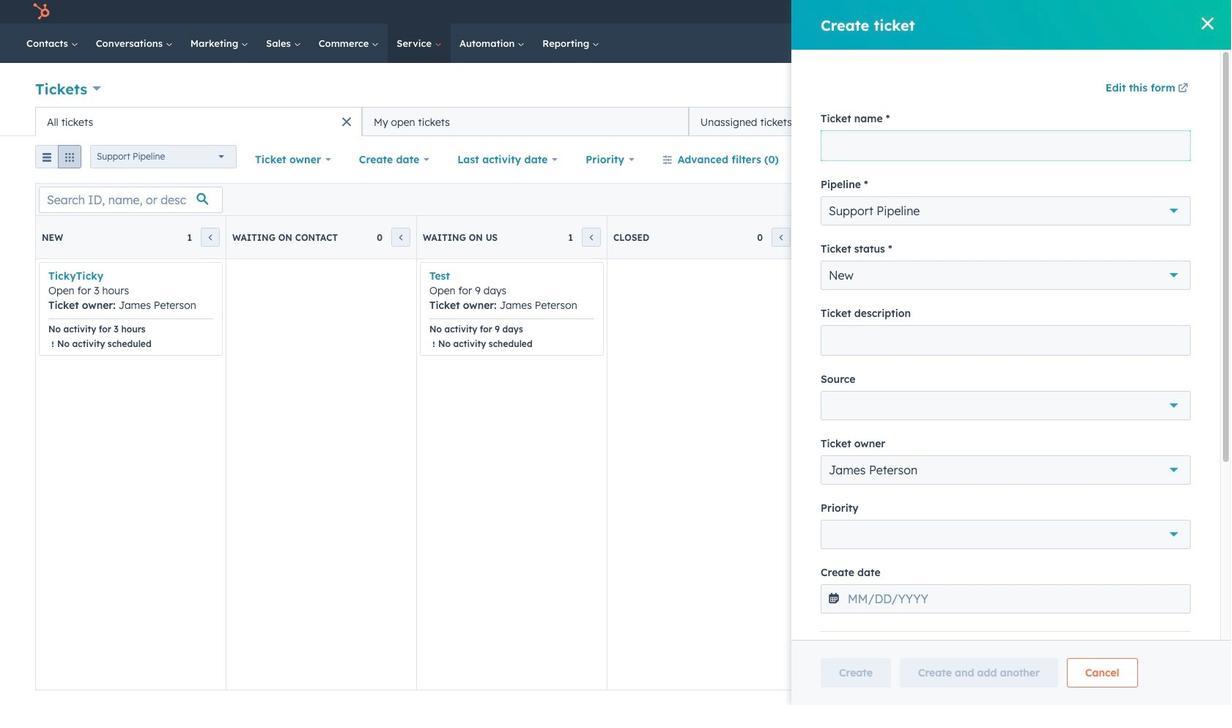 Task type: describe. For each thing, give the bounding box(es) containing it.
james peterson image
[[1061, 5, 1075, 18]]

marketplaces image
[[951, 7, 964, 20]]

Search ID, name, or description search field
[[39, 187, 223, 213]]



Task type: vqa. For each thing, say whether or not it's contained in the screenshot.
Link opens in a new window image
no



Task type: locate. For each thing, give the bounding box(es) containing it.
Search HubSpot search field
[[1025, 31, 1180, 56]]

banner
[[35, 73, 1196, 107]]

group
[[35, 145, 81, 174]]

menu
[[844, 0, 1214, 23]]



